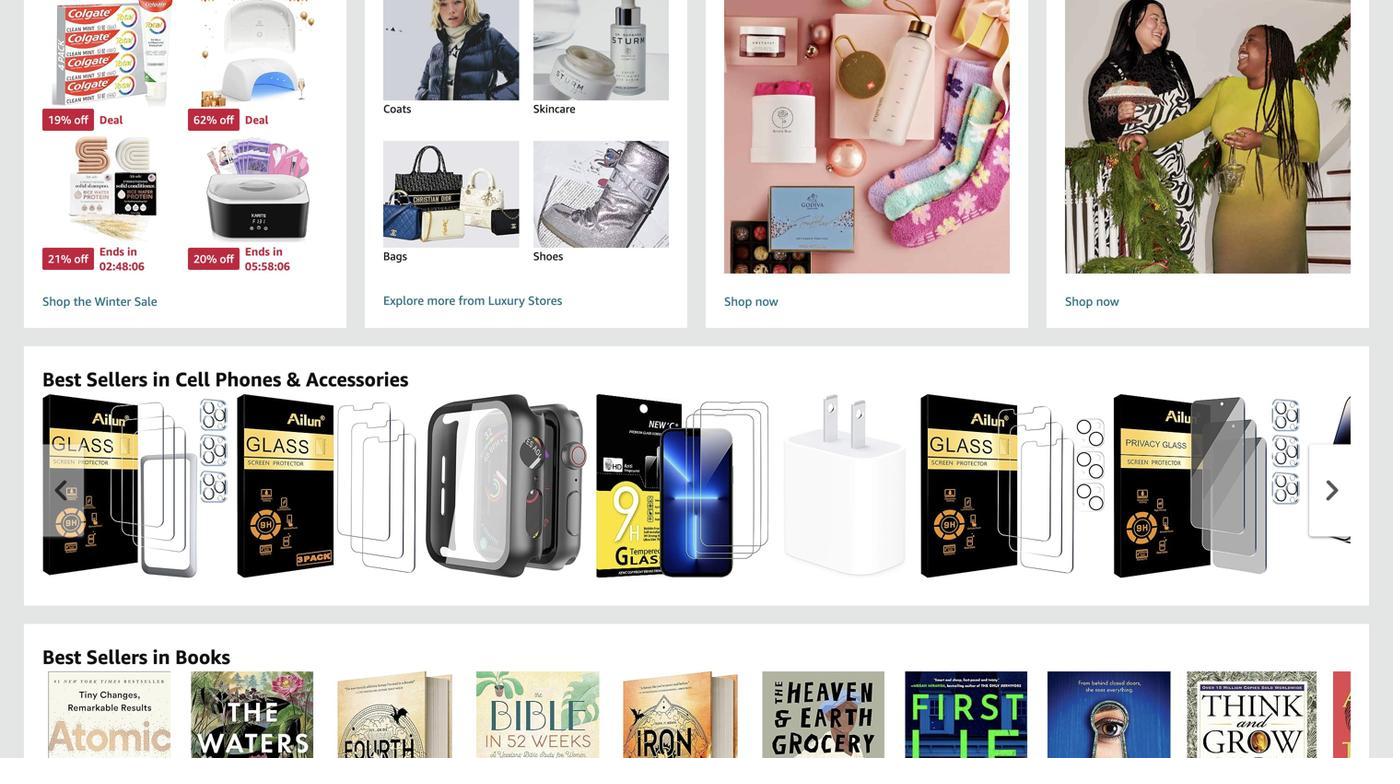 Task type: vqa. For each thing, say whether or not it's contained in the screenshot.
Amazon Essentials link
no



Task type: describe. For each thing, give the bounding box(es) containing it.
coats
[[383, 102, 411, 115]]

colgate total clean mint toothpaste, 10 benefits, no trade-offs, freshens breath, whitens teeth and provides sensitivity relief, clean mint flavor, 4 pack, 5.1 oz tubes image
[[42, 0, 182, 107]]

the waters: a novel image
[[191, 672, 313, 758]]

think and grow rich: the landmark bestseller now revised and updated for the 21st century (think and grow rich series) image
[[1187, 672, 1317, 758]]

off for 20% off
[[220, 252, 234, 265]]

3 in 1 charging station for iphone, wireless charger for iphone 15 14 13 12 11 x pro max & apple watch - charging stand... image
[[1309, 394, 1393, 578]]

ends for ends in 05:58:06
[[245, 245, 270, 258]]

deal for 62% off
[[245, 113, 269, 126]]

cell
[[175, 368, 210, 391]]

explore more from luxury stores link
[[383, 292, 669, 310]]

new years dresses under $50 image
[[1034, 0, 1383, 274]]

phones
[[215, 368, 281, 391]]

ailun 3 pack screen protector for iphone 14 [6.1 inch] + 3 pack camera lens protector,case friendly tempered glass... image
[[921, 394, 1104, 578]]

ends for ends in 02:48:06
[[99, 245, 124, 258]]

ends in 02:48:06
[[99, 245, 145, 273]]

in left cell
[[153, 368, 170, 391]]

winter
[[95, 295, 131, 309]]

the
[[73, 295, 91, 309]]

in inside ends in 05:58:06
[[273, 245, 283, 258]]

best sellers in cell phones & accessories
[[42, 368, 409, 391]]

in inside ends in 02:48:06
[[127, 245, 137, 258]]

sellers for cell
[[86, 368, 147, 391]]

ailun glass screen protector for iphone 14 / iphone 13 / iphone 13 pro [6.1 inch] display 3 pack tempered glass, case... image
[[237, 394, 416, 578]]

19%
[[48, 113, 71, 126]]

explore more from luxury stores
[[383, 294, 562, 308]]

off for 21% off
[[74, 252, 88, 265]]

&
[[286, 368, 301, 391]]

20% off
[[194, 252, 234, 265]]

2 shop now link from the left
[[1034, 0, 1383, 314]]

shop now for second shop now link from right
[[724, 295, 778, 309]]

iron flame (the empyrean, 2) image
[[623, 672, 738, 758]]

beetles gel polish curing lamp 36w u v nail lamp, fast drying led nail dryer compact manicure light for gel nails polish christmas colors with timer setting sensor diy nail home image
[[188, 0, 328, 107]]

in left books
[[153, 646, 170, 669]]

paraffin wax machine for hand and feet - karite paraffin wax bath 4000ml paraffin wax warmer moisturizing kit auto-time and keep warm paraffin hand wax machine image
[[188, 137, 328, 242]]

from
[[459, 294, 485, 308]]

the heaven & earth grocery store: a novel image
[[762, 672, 884, 758]]

bags
[[383, 250, 407, 263]]

apple 20w usb-c power adapter - iphone charger with fast charging capability, type c wall charger image
[[783, 394, 906, 578]]

carousel previous slide image
[[55, 481, 67, 501]]

02:48:06
[[99, 260, 145, 273]]

skincare image
[[516, 0, 687, 101]]

more
[[427, 294, 455, 308]]

now for second shop now link from right
[[755, 295, 778, 309]]

shop the winter sale
[[42, 295, 157, 309]]

bags image
[[366, 141, 537, 248]]

best for best sellers in books
[[42, 646, 81, 669]]

off for 19% off
[[74, 113, 88, 126]]

coats image
[[366, 0, 537, 101]]



Task type: locate. For each thing, give the bounding box(es) containing it.
0 vertical spatial list
[[42, 394, 1393, 578]]

luxury
[[488, 294, 525, 308]]

ends up 02:48:06
[[99, 245, 124, 258]]

21%
[[48, 252, 71, 265]]

deal for 19% off
[[99, 113, 123, 126]]

sale
[[134, 295, 157, 309]]

2 sellers from the top
[[86, 646, 147, 669]]

1 shop now from the left
[[724, 295, 778, 309]]

misxi 2 pack hard pc case with tempered glass screen protector compatible with apple watch series 6 se series 5 series 4... image
[[425, 394, 587, 578]]

best down the
[[42, 368, 81, 391]]

0 horizontal spatial deal
[[99, 113, 123, 126]]

2 deal from the left
[[245, 113, 269, 126]]

62% off
[[194, 113, 234, 126]]

accessories
[[306, 368, 409, 391]]

1 best from the top
[[42, 368, 81, 391]]

deal right 62% off
[[245, 113, 269, 126]]

1 horizontal spatial ends
[[245, 245, 270, 258]]

in
[[127, 245, 137, 258], [273, 245, 283, 258], [153, 368, 170, 391], [153, 646, 170, 669]]

1 ends from the left
[[99, 245, 124, 258]]

shop the winter sale link
[[42, 294, 328, 310]]

shop now link
[[693, 0, 1042, 314], [1034, 0, 1383, 314]]

best sellers in books
[[42, 646, 230, 669]]

sellers up atomic habits: an easy & proven way to build good habits & break bad ones image
[[86, 646, 147, 669]]

skincare link
[[516, 0, 687, 134]]

off for 62% off
[[220, 113, 234, 126]]

ailun 3 pack screen protector for iphone 15 pro max [6.7 inch] + 3 pack camera lens protector with installation... image
[[42, 394, 228, 578]]

1 now from the left
[[755, 295, 778, 309]]

off right "19%"
[[74, 113, 88, 126]]

the bible in 52 weeks: a yearlong bible study for women image
[[476, 672, 599, 758]]

2 list from the top
[[42, 672, 1393, 758]]

shop
[[42, 295, 70, 309], [724, 295, 752, 309], [1065, 295, 1093, 309]]

shoes
[[533, 250, 563, 263]]

shop now
[[724, 295, 778, 309], [1065, 295, 1119, 309]]

1 list from the top
[[42, 394, 1393, 578]]

now for 1st shop now link from the right
[[1096, 295, 1119, 309]]

0 vertical spatial best
[[42, 368, 81, 391]]

in up 05:58:06
[[273, 245, 283, 258]]

1 vertical spatial best
[[42, 646, 81, 669]]

skincare
[[533, 102, 576, 115]]

books
[[175, 646, 230, 669]]

a court of thorns and roses (a court of thorns and roses, 1) image
[[1333, 672, 1393, 758]]

1 horizontal spatial shop
[[724, 295, 752, 309]]

atomic habits: an easy & proven way to build good habits & break bad ones image
[[48, 672, 170, 758]]

1 vertical spatial list
[[42, 672, 1393, 758]]

shoes link
[[516, 141, 687, 281]]

1 horizontal spatial deal
[[245, 113, 269, 126]]

2 shop from the left
[[724, 295, 752, 309]]

1 horizontal spatial now
[[1096, 295, 1119, 309]]

2 now from the left
[[1096, 295, 1119, 309]]

ends up 05:58:06
[[245, 245, 270, 258]]

fourth wing (the empyrean, 1) image
[[338, 672, 452, 758]]

0 horizontal spatial ends
[[99, 245, 124, 258]]

0 horizontal spatial now
[[755, 295, 778, 309]]

1 deal from the left
[[99, 113, 123, 126]]

off
[[74, 113, 88, 126], [220, 113, 234, 126], [74, 252, 88, 265], [220, 252, 234, 265]]

shop for second shop now link from right
[[724, 295, 752, 309]]

best for best sellers in cell phones & accessories
[[42, 368, 81, 391]]

deal right 19% off
[[99, 113, 123, 126]]

shop for 1st shop now link from the right
[[1065, 295, 1093, 309]]

0 horizontal spatial shop
[[42, 295, 70, 309]]

1 sellers from the top
[[86, 368, 147, 391]]

19% off
[[48, 113, 88, 126]]

best
[[42, 368, 81, 391], [42, 646, 81, 669]]

carousel next slide image
[[1327, 481, 1339, 501]]

05:58:06
[[245, 260, 290, 273]]

ends
[[99, 245, 124, 258], [245, 245, 270, 258]]

explore
[[383, 294, 424, 308]]

3 shop from the left
[[1065, 295, 1093, 309]]

1 shop from the left
[[42, 295, 70, 309]]

shop winter sale deals image
[[693, 0, 1042, 274]]

62%
[[194, 113, 217, 126]]

off right '20%'
[[220, 252, 234, 265]]

0 horizontal spatial shop now
[[724, 295, 778, 309]]

0 vertical spatial sellers
[[86, 368, 147, 391]]

2 shop now from the left
[[1065, 295, 1119, 309]]

kitsch rice bar shampoo and conditioner bar for hair growth | made in us | rice shampoo bar & conditioner bar for strengthening hair | rice water shampoo bar & conditioner soap | paraben free, 2pc set image
[[42, 137, 182, 242]]

2 horizontal spatial shop
[[1065, 295, 1093, 309]]

new'c [3 pack designed for iphone 14, 13, 13 pro (6.1") screen protector tempered glass, case friendly anti scratch... image
[[596, 394, 769, 578]]

sellers for books
[[86, 646, 147, 669]]

2 ends from the left
[[245, 245, 270, 258]]

in up 02:48:06
[[127, 245, 137, 258]]

1 shop now link from the left
[[693, 0, 1042, 314]]

ends inside ends in 02:48:06
[[99, 245, 124, 258]]

off right '21%'
[[74, 252, 88, 265]]

best up atomic habits: an easy & proven way to build good habits & break bad ones image
[[42, 646, 81, 669]]

sellers left cell
[[86, 368, 147, 391]]

2 best from the top
[[42, 646, 81, 669]]

list
[[42, 394, 1393, 578], [42, 672, 1393, 758]]

shop now for 1st shop now link from the right
[[1065, 295, 1119, 309]]

ailun 3pack privacy screen protector for iphone 15 pro max [6.7 inch]+3pack camera lens protector,sensor... image
[[1114, 394, 1300, 578]]

coats link
[[366, 0, 537, 134]]

shoes image
[[516, 141, 687, 248]]

deal
[[99, 113, 123, 126], [245, 113, 269, 126]]

1 horizontal spatial shop now
[[1065, 295, 1119, 309]]

sellers
[[86, 368, 147, 391], [86, 646, 147, 669]]

1 vertical spatial sellers
[[86, 646, 147, 669]]

the housemaid image
[[1048, 672, 1171, 758]]

stores
[[528, 294, 562, 308]]

21% off
[[48, 252, 88, 265]]

now
[[755, 295, 778, 309], [1096, 295, 1119, 309]]

off right 62%
[[220, 113, 234, 126]]

bags link
[[366, 141, 537, 281]]

ends inside ends in 05:58:06
[[245, 245, 270, 258]]

20%
[[194, 252, 217, 265]]

ends in 05:58:06
[[245, 245, 290, 273]]

first lie wins: reese's book club pick (a novel) image
[[905, 672, 1027, 758]]



